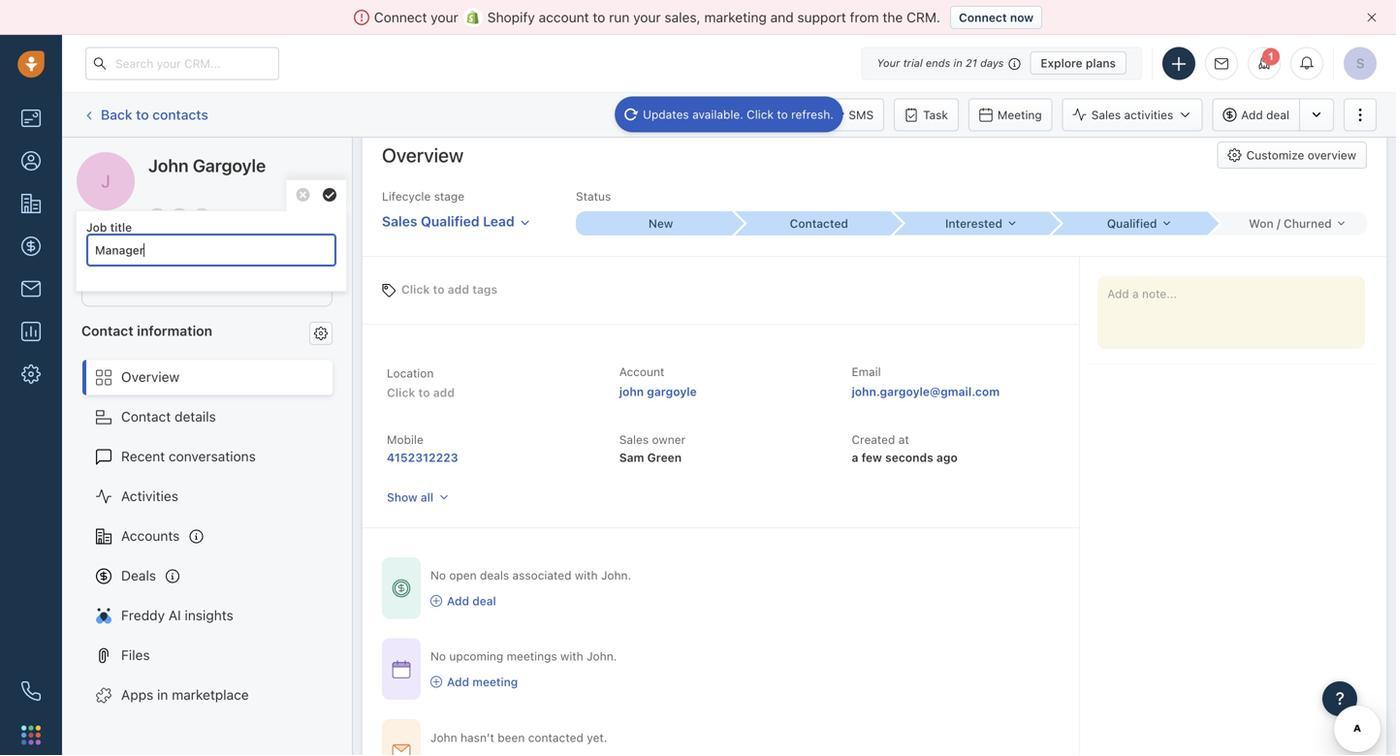 Task type: locate. For each thing, give the bounding box(es) containing it.
won / churned
[[1249, 217, 1332, 230]]

few
[[862, 451, 882, 465]]

0 vertical spatial deal
[[1267, 108, 1290, 122]]

lifecycle
[[382, 190, 431, 203]]

john down back to contacts link
[[115, 152, 146, 168]]

0 vertical spatial add
[[448, 283, 469, 296]]

1 vertical spatial in
[[157, 687, 168, 703]]

been
[[498, 731, 525, 745]]

in
[[954, 57, 963, 69], [157, 687, 168, 703]]

ai
[[169, 608, 181, 624]]

with right associated
[[575, 569, 598, 582]]

account john gargoyle
[[619, 365, 697, 399]]

created
[[852, 433, 896, 447]]

to inside location click to add
[[419, 386, 430, 400]]

1 vertical spatial email
[[852, 365, 881, 379]]

contact down 0 button
[[81, 323, 134, 339]]

0 vertical spatial container_wx8msf4aqz5i3rn1 image
[[392, 660, 411, 679]]

0 vertical spatial overview
[[382, 144, 464, 166]]

recent conversations
[[121, 449, 256, 465]]

1 horizontal spatial sales
[[619, 433, 649, 447]]

click
[[747, 108, 774, 121], [401, 283, 430, 296], [387, 386, 415, 400]]

marketing
[[704, 9, 767, 25]]

call
[[747, 108, 767, 122]]

refresh.
[[791, 108, 834, 121]]

add deal button
[[1212, 98, 1300, 131]]

0 vertical spatial add deal
[[1242, 108, 1290, 122]]

qualified
[[421, 213, 480, 229], [1107, 217, 1158, 230]]

0 horizontal spatial sales
[[382, 213, 417, 229]]

explore
[[1041, 56, 1083, 70]]

container_wx8msf4aqz5i3rn1 image
[[392, 660, 411, 679], [392, 742, 411, 755]]

interested
[[946, 217, 1003, 230]]

updates available. click to refresh.
[[643, 108, 834, 121]]

to right back
[[136, 106, 149, 122]]

2 vertical spatial click
[[387, 386, 415, 400]]

0 horizontal spatial connect
[[374, 9, 427, 25]]

container_wx8msf4aqz5i3rn1 image inside add deal link
[[431, 595, 442, 607]]

account
[[619, 365, 665, 379]]

2 no from the top
[[431, 650, 446, 663]]

0 horizontal spatial deal
[[473, 594, 496, 608]]

1 vertical spatial sales
[[382, 213, 417, 229]]

add inside button
[[1242, 108, 1263, 122]]

add deal up customize
[[1242, 108, 1290, 122]]

0 vertical spatial add
[[1242, 108, 1263, 122]]

0 horizontal spatial email
[[668, 108, 697, 122]]

1 horizontal spatial connect
[[959, 11, 1007, 24]]

in left 21 at the right top of page
[[954, 57, 963, 69]]

email inside button
[[668, 108, 697, 122]]

1 vertical spatial container_wx8msf4aqz5i3rn1 image
[[392, 742, 411, 755]]

with right 'meetings'
[[561, 650, 584, 663]]

new link
[[576, 212, 734, 236]]

explore plans link
[[1030, 51, 1127, 75]]

contact up recent
[[121, 409, 171, 425]]

1 vertical spatial click
[[401, 283, 430, 296]]

sales for sales activities
[[1092, 108, 1121, 122]]

1 vertical spatial j
[[101, 171, 110, 192]]

new
[[649, 217, 673, 230]]

click inside location click to add
[[387, 386, 415, 400]]

1 vertical spatial overview
[[121, 369, 180, 385]]

add meeting link
[[431, 674, 617, 690]]

associated
[[513, 569, 572, 582]]

1 horizontal spatial add deal
[[1242, 108, 1290, 122]]

0 vertical spatial email
[[668, 108, 697, 122]]

stage
[[434, 190, 465, 203]]

click to add tags
[[401, 283, 498, 296]]

add for no upcoming meetings with john.
[[447, 675, 469, 689]]

email for email john.gargoyle@gmail.com
[[852, 365, 881, 379]]

0 vertical spatial contact
[[81, 323, 134, 339]]

call link
[[718, 98, 777, 131]]

meeting
[[473, 675, 518, 689]]

add
[[1242, 108, 1263, 122], [447, 594, 469, 608], [447, 675, 469, 689]]

sales down lifecycle
[[382, 213, 417, 229]]

plans
[[1086, 56, 1116, 70]]

your right run at the top of page
[[633, 9, 661, 25]]

1 horizontal spatial in
[[954, 57, 963, 69]]

1 vertical spatial contact
[[121, 409, 171, 425]]

0 horizontal spatial john
[[115, 152, 146, 168]]

1 horizontal spatial john
[[148, 155, 189, 176]]

phone element
[[12, 672, 50, 711]]

1 vertical spatial no
[[431, 650, 446, 663]]

contact
[[81, 323, 134, 339], [121, 409, 171, 425]]

crm.
[[907, 9, 941, 25]]

fit
[[209, 257, 220, 270]]

run
[[609, 9, 630, 25]]

deals
[[480, 569, 509, 582]]

available.
[[693, 108, 744, 121]]

add deal inside button
[[1242, 108, 1290, 122]]

add left tags
[[448, 283, 469, 296]]

trial
[[903, 57, 923, 69]]

phone image
[[21, 682, 41, 701]]

to
[[593, 9, 606, 25], [136, 106, 149, 122], [777, 108, 788, 121], [433, 283, 445, 296], [419, 386, 430, 400]]

0 vertical spatial sales
[[1092, 108, 1121, 122]]

email inside the email john.gargoyle@gmail.com
[[852, 365, 881, 379]]

job
[[86, 221, 107, 234]]

0 vertical spatial no
[[431, 569, 446, 582]]

0 vertical spatial j
[[88, 153, 94, 167]]

no for no open deals associated with john.
[[431, 569, 446, 582]]

at
[[899, 433, 909, 447]]

sales left 'activities'
[[1092, 108, 1121, 122]]

account
[[539, 9, 589, 25]]

john. right associated
[[601, 569, 631, 582]]

2 horizontal spatial sales
[[1092, 108, 1121, 122]]

john down contacts on the left top
[[148, 155, 189, 176]]

sms button
[[820, 98, 885, 131]]

qualified link
[[1051, 212, 1209, 235]]

0 horizontal spatial overview
[[121, 369, 180, 385]]

1 horizontal spatial qualified
[[1107, 217, 1158, 230]]

container_wx8msf4aqz5i3rn1 image left hasn't
[[392, 742, 411, 755]]

to down the location
[[419, 386, 430, 400]]

0 vertical spatial with
[[575, 569, 598, 582]]

1 vertical spatial add
[[433, 386, 455, 400]]

j up job
[[88, 153, 94, 167]]

deal down deals
[[473, 594, 496, 608]]

/
[[1277, 217, 1281, 230]]

john gargoyle down contacts on the left top
[[148, 155, 266, 176]]

add down open
[[447, 594, 469, 608]]

overview
[[382, 144, 464, 166], [121, 369, 180, 385]]

in right apps
[[157, 687, 168, 703]]

interested link
[[893, 212, 1051, 235]]

1 your from the left
[[431, 9, 458, 25]]

john
[[115, 152, 146, 168], [148, 155, 189, 176], [431, 731, 457, 745]]

0 horizontal spatial in
[[157, 687, 168, 703]]

overview up contact details
[[121, 369, 180, 385]]

1 horizontal spatial email
[[852, 365, 881, 379]]

1 horizontal spatial your
[[633, 9, 661, 25]]

john.gargoyle@gmail.com
[[852, 385, 1000, 399]]

1 horizontal spatial deal
[[1267, 108, 1290, 122]]

owner
[[652, 433, 686, 447]]

add deal down open
[[447, 594, 496, 608]]

john.gargoyle@gmail.com link
[[852, 382, 1000, 402]]

john. right 'meetings'
[[587, 650, 617, 663]]

1 horizontal spatial j
[[101, 171, 110, 192]]

0 horizontal spatial your
[[431, 9, 458, 25]]

1 vertical spatial john.
[[587, 650, 617, 663]]

back to contacts
[[101, 106, 208, 122]]

john left hasn't
[[431, 731, 457, 745]]

add down upcoming
[[447, 675, 469, 689]]

0 vertical spatial in
[[954, 57, 963, 69]]

no upcoming meetings with john.
[[431, 650, 617, 663]]

container_wx8msf4aqz5i3rn1 image inside add meeting link
[[431, 676, 442, 688]]

sales activities button
[[1063, 98, 1212, 131], [1063, 98, 1203, 131]]

sales inside sales owner sam green
[[619, 433, 649, 447]]

overview up lifecycle stage
[[382, 144, 464, 166]]

2 vertical spatial sales
[[619, 433, 649, 447]]

4152312223
[[387, 451, 458, 465]]

accounts
[[121, 528, 180, 544]]

show all
[[387, 491, 434, 504]]

1 no from the top
[[431, 569, 446, 582]]

marketplace
[[172, 687, 249, 703]]

send email image
[[1215, 58, 1229, 70]]

add up customize
[[1242, 108, 1263, 122]]

sales up sam at the bottom left of the page
[[619, 433, 649, 447]]

container_wx8msf4aqz5i3rn1 image
[[392, 579, 411, 598], [431, 595, 442, 607], [431, 676, 442, 688]]

container_wx8msf4aqz5i3rn1 image left upcoming
[[392, 660, 411, 679]]

add
[[448, 283, 469, 296], [433, 386, 455, 400]]

activities
[[121, 488, 178, 504]]

2 vertical spatial add
[[447, 675, 469, 689]]

sms
[[849, 108, 874, 122]]

no left open
[[431, 569, 446, 582]]

no left upcoming
[[431, 650, 446, 663]]

j up job title
[[101, 171, 110, 192]]

add for no open deals associated with john.
[[447, 594, 469, 608]]

apps
[[121, 687, 153, 703]]

close image
[[1367, 13, 1377, 22]]

title
[[110, 221, 132, 234]]

1 vertical spatial add
[[447, 594, 469, 608]]

0 horizontal spatial j
[[88, 153, 94, 167]]

won
[[1249, 217, 1274, 230]]

john gargoyle down back to contacts
[[115, 152, 206, 168]]

qualified inside button
[[1107, 217, 1158, 230]]

1 vertical spatial add deal
[[447, 594, 496, 608]]

email
[[668, 108, 697, 122], [852, 365, 881, 379]]

j for j
[[88, 153, 94, 167]]

add down the location
[[433, 386, 455, 400]]

and
[[771, 9, 794, 25]]

connect inside "button"
[[959, 11, 1007, 24]]

john
[[619, 385, 644, 399]]

email john.gargoyle@gmail.com
[[852, 365, 1000, 399]]

deal up customize
[[1267, 108, 1290, 122]]

with
[[575, 569, 598, 582], [561, 650, 584, 663]]

freshworks switcher image
[[21, 726, 41, 745]]

your left shopify
[[431, 9, 458, 25]]



Task type: describe. For each thing, give the bounding box(es) containing it.
connect your
[[374, 9, 458, 25]]

created at a few seconds ago
[[852, 433, 958, 465]]

to left run at the top of page
[[593, 9, 606, 25]]

connect now button
[[950, 6, 1043, 29]]

details
[[175, 409, 216, 425]]

customize overview
[[1247, 148, 1357, 162]]

1 link
[[1248, 47, 1281, 80]]

to left tags
[[433, 283, 445, 296]]

deal inside button
[[1267, 108, 1290, 122]]

to right call
[[777, 108, 788, 121]]

ends
[[926, 57, 951, 69]]

john hasn't been contacted yet.
[[431, 731, 607, 745]]

2 container_wx8msf4aqz5i3rn1 image from the top
[[392, 742, 411, 755]]

your
[[877, 57, 900, 69]]

sales,
[[665, 9, 701, 25]]

job title
[[86, 221, 132, 234]]

yet.
[[587, 731, 607, 745]]

connect for connect now
[[959, 11, 1007, 24]]

4152312223 link
[[387, 451, 458, 465]]

days
[[981, 57, 1004, 69]]

back
[[101, 106, 132, 122]]

email for email
[[668, 108, 697, 122]]

a
[[852, 451, 859, 465]]

task button
[[894, 98, 959, 131]]

explore plans
[[1041, 56, 1116, 70]]

tags
[[472, 283, 498, 296]]

sales qualified lead link
[[382, 205, 531, 232]]

location click to add
[[387, 367, 455, 400]]

status
[[576, 190, 611, 203]]

shopify
[[488, 9, 535, 25]]

contacted link
[[734, 212, 893, 236]]

0 horizontal spatial qualified
[[421, 213, 480, 229]]

seconds
[[886, 451, 934, 465]]

0 vertical spatial john.
[[601, 569, 631, 582]]

updates
[[643, 108, 689, 121]]

j for score
[[101, 171, 110, 192]]

conversations
[[169, 449, 256, 465]]

upcoming
[[449, 650, 504, 663]]

shopify account to run your sales, marketing and support from the crm.
[[488, 9, 941, 25]]

connect for connect your
[[374, 9, 427, 25]]

1
[[1268, 50, 1274, 63]]

email button
[[639, 98, 708, 131]]

add deal link
[[431, 593, 631, 610]]

won / churned button
[[1209, 212, 1367, 235]]

score
[[97, 257, 129, 270]]

interested button
[[893, 212, 1051, 235]]

21
[[966, 57, 977, 69]]

files
[[121, 647, 150, 663]]

sales for sales qualified lead
[[382, 213, 417, 229]]

qualified button
[[1051, 212, 1209, 235]]

ago
[[937, 451, 958, 465]]

Search your CRM... text field
[[85, 47, 279, 80]]

add inside location click to add
[[433, 386, 455, 400]]

contact for contact information
[[81, 323, 134, 339]]

container_wx8msf4aqz5i3rn1 image for no upcoming meetings with john.
[[431, 676, 442, 688]]

mng settings image
[[314, 327, 328, 340]]

contact information
[[81, 323, 212, 339]]

churned
[[1284, 217, 1332, 230]]

0 button
[[97, 276, 107, 294]]

0
[[97, 276, 107, 294]]

your trial ends in 21 days
[[877, 57, 1004, 69]]

customer
[[152, 257, 205, 270]]

from
[[850, 9, 879, 25]]

freddy ai insights
[[121, 608, 233, 624]]

2 horizontal spatial john
[[431, 731, 457, 745]]

1 vertical spatial deal
[[473, 594, 496, 608]]

customize
[[1247, 148, 1305, 162]]

add meeting
[[447, 675, 518, 689]]

now
[[1010, 11, 1034, 24]]

container_wx8msf4aqz5i3rn1 image for no open deals associated with john.
[[431, 595, 442, 607]]

score 0
[[97, 257, 129, 294]]

mobile 4152312223
[[387, 433, 458, 465]]

1 vertical spatial with
[[561, 650, 584, 663]]

0 vertical spatial click
[[747, 108, 774, 121]]

sales qualified lead
[[382, 213, 515, 229]]

gargoyle
[[647, 385, 697, 399]]

0 horizontal spatial add deal
[[447, 594, 496, 608]]

2 your from the left
[[633, 9, 661, 25]]

no open deals associated with john.
[[431, 569, 631, 582]]

contact for contact details
[[121, 409, 171, 425]]

sam
[[619, 451, 644, 465]]

activities
[[1125, 108, 1174, 122]]

customer fit
[[152, 257, 220, 270]]

lead
[[483, 213, 515, 229]]

contacted
[[528, 731, 584, 745]]

location
[[387, 367, 434, 380]]

hasn't
[[461, 731, 494, 745]]

contacts
[[152, 106, 208, 122]]

Job title text field
[[86, 234, 337, 267]]

the
[[883, 9, 903, 25]]

sales owner sam green
[[619, 433, 686, 465]]

back to contacts link
[[81, 100, 209, 130]]

1 container_wx8msf4aqz5i3rn1 image from the top
[[392, 660, 411, 679]]

mobile
[[387, 433, 424, 447]]

meeting
[[998, 108, 1042, 122]]

no for no upcoming meetings with john.
[[431, 650, 446, 663]]

contact details
[[121, 409, 216, 425]]

all
[[421, 491, 434, 504]]

call button
[[718, 98, 777, 131]]

task
[[923, 108, 948, 122]]

1 horizontal spatial overview
[[382, 144, 464, 166]]

contacted
[[790, 217, 849, 230]]



Task type: vqa. For each thing, say whether or not it's contained in the screenshot.
$ associated with $ 0 0 open deals
no



